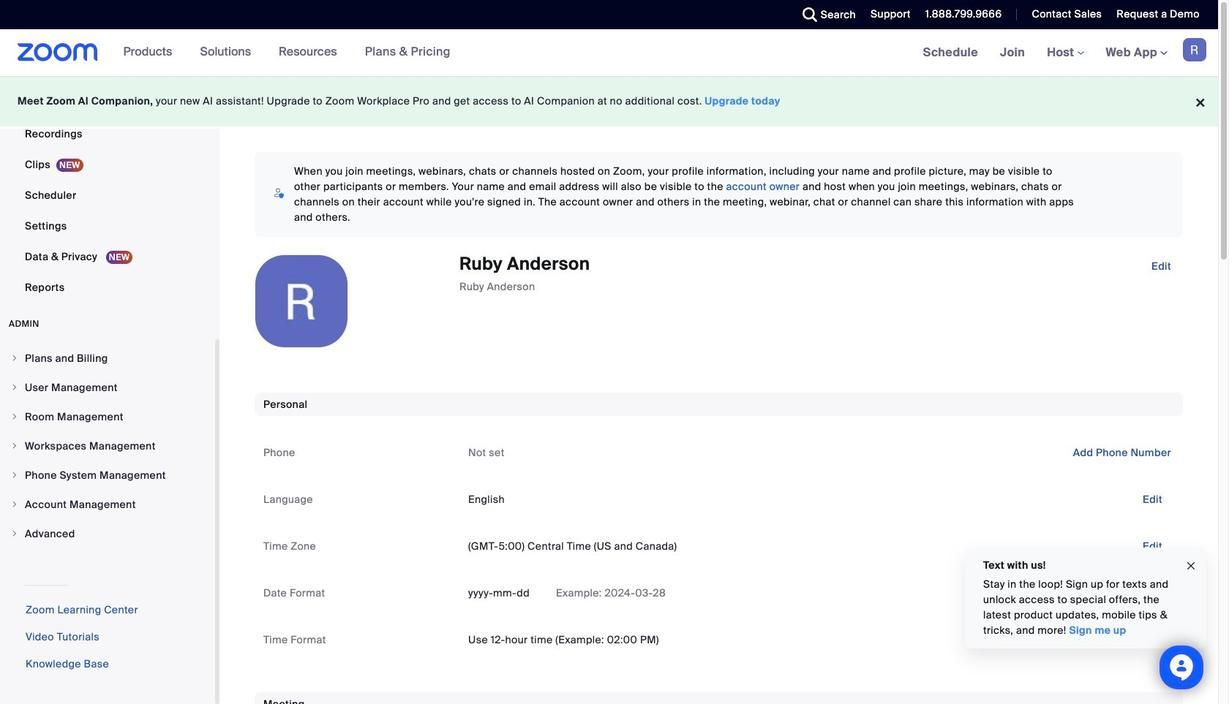 Task type: describe. For each thing, give the bounding box(es) containing it.
4 right image from the top
[[10, 501, 19, 509]]

5 menu item from the top
[[0, 462, 215, 490]]

3 menu item from the top
[[0, 403, 215, 431]]

edit user photo image
[[290, 295, 313, 308]]

profile picture image
[[1184, 38, 1207, 61]]

user photo image
[[255, 255, 348, 348]]

4 menu item from the top
[[0, 433, 215, 460]]

right image for first menu item from the bottom
[[10, 530, 19, 539]]

admin menu menu
[[0, 345, 215, 550]]

right image for second menu item from the top of the admin menu menu
[[10, 384, 19, 392]]

personal menu menu
[[0, 0, 215, 304]]



Task type: locate. For each thing, give the bounding box(es) containing it.
banner
[[0, 29, 1219, 77]]

2 right image from the top
[[10, 442, 19, 451]]

1 right image from the top
[[10, 354, 19, 363]]

7 menu item from the top
[[0, 520, 215, 548]]

3 right image from the top
[[10, 471, 19, 480]]

footer
[[0, 76, 1219, 127]]

menu item
[[0, 345, 215, 373], [0, 374, 215, 402], [0, 403, 215, 431], [0, 433, 215, 460], [0, 462, 215, 490], [0, 491, 215, 519], [0, 520, 215, 548]]

6 menu item from the top
[[0, 491, 215, 519]]

right image
[[10, 354, 19, 363], [10, 413, 19, 422], [10, 471, 19, 480], [10, 501, 19, 509]]

meetings navigation
[[913, 29, 1219, 77]]

zoom logo image
[[18, 43, 98, 61]]

right image
[[10, 384, 19, 392], [10, 442, 19, 451], [10, 530, 19, 539]]

1 menu item from the top
[[0, 345, 215, 373]]

1 vertical spatial right image
[[10, 442, 19, 451]]

close image
[[1186, 558, 1197, 575]]

2 vertical spatial right image
[[10, 530, 19, 539]]

0 vertical spatial right image
[[10, 384, 19, 392]]

1 right image from the top
[[10, 384, 19, 392]]

2 menu item from the top
[[0, 374, 215, 402]]

product information navigation
[[112, 29, 462, 76]]

right image for fourth menu item
[[10, 442, 19, 451]]

3 right image from the top
[[10, 530, 19, 539]]

2 right image from the top
[[10, 413, 19, 422]]



Task type: vqa. For each thing, say whether or not it's contained in the screenshot.
right icon to the top
yes



